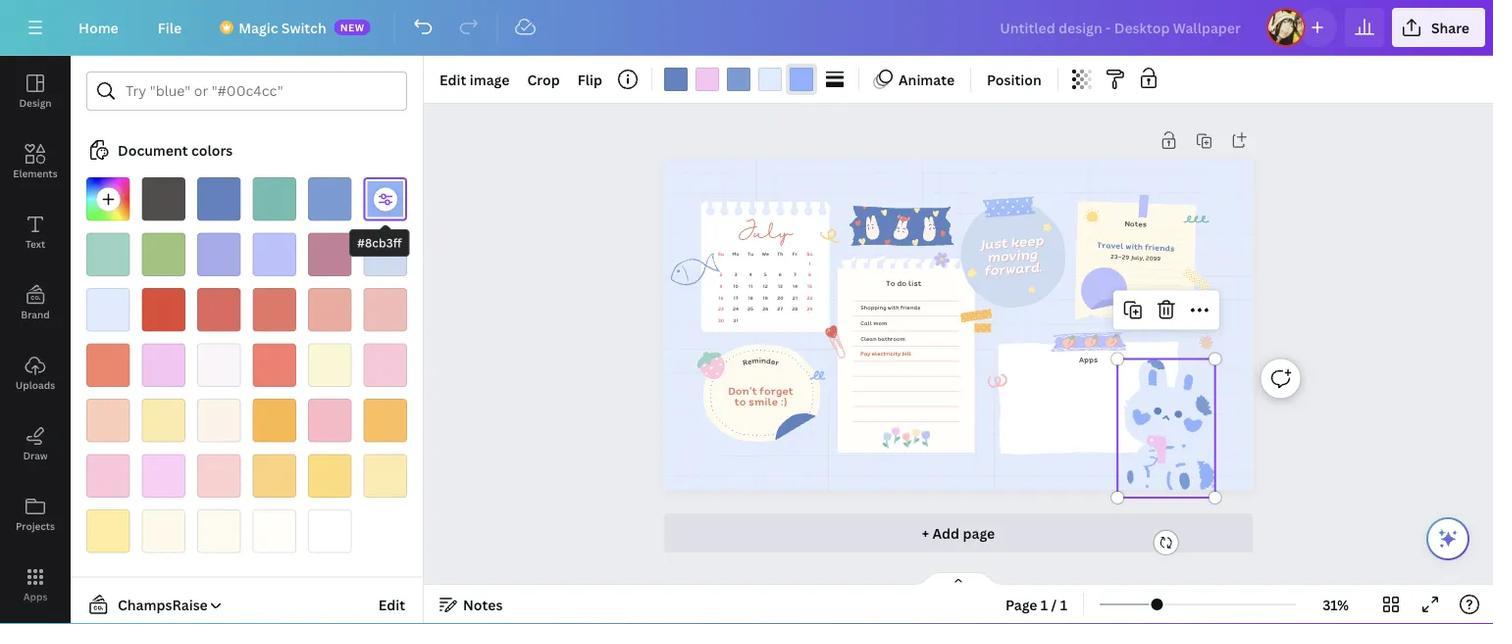 Task type: vqa. For each thing, say whether or not it's contained in the screenshot.
the bottommost with
yes



Task type: describe. For each thing, give the bounding box(es) containing it.
4
[[749, 272, 752, 279]]

7
[[794, 272, 796, 279]]

projects button
[[0, 480, 71, 550]]

29 inside 10 24 3 17 31 tu 11 25 4 18 we 12 26 5 19 th 13 27 6 20 fr 14 28 7 21 sa 1 15 29 8 22
[[807, 306, 813, 313]]

18
[[748, 294, 753, 301]]

edit image button
[[432, 64, 517, 95]]

11
[[748, 283, 753, 290]]

crop
[[527, 70, 560, 89]]

color group
[[660, 64, 817, 95]]

su
[[718, 250, 724, 258]]

10 24 3 17 31 tu 11 25 4 18 we 12 26 5 19 th 13 27 6 20 fr 14 28 7 21 sa 1 15 29 8 22
[[733, 250, 813, 325]]

#ffd27a image
[[253, 455, 296, 498]]

add
[[932, 524, 960, 543]]

r
[[741, 357, 749, 369]]

just
[[978, 232, 1008, 255]]

#e5645e image
[[197, 288, 241, 332]]

31% button
[[1304, 590, 1368, 621]]

travel
[[1097, 239, 1124, 252]]

july,
[[1131, 253, 1144, 262]]

#feeaa9 image
[[142, 399, 185, 443]]

2 horizontal spatial 1
[[1060, 596, 1067, 615]]

just keep moving forward.
[[978, 230, 1044, 281]]

uploads
[[16, 379, 55, 392]]

forward.
[[983, 256, 1043, 281]]

call
[[861, 320, 872, 328]]

#ffcdf7 image
[[142, 455, 185, 498]]

july
[[738, 219, 793, 248]]

document
[[118, 141, 188, 159]]

23-
[[1110, 252, 1122, 261]]

elements
[[13, 167, 58, 180]]

share button
[[1392, 8, 1485, 47]]

30
[[718, 317, 724, 325]]

#f6bbb7 image
[[363, 288, 407, 332]]

15
[[807, 283, 812, 290]]

shopping
[[861, 304, 886, 312]]

#ffec9e image
[[86, 510, 130, 554]]

list
[[909, 277, 922, 289]]

page
[[1006, 596, 1037, 615]]

13
[[778, 283, 783, 290]]

moving
[[986, 244, 1038, 267]]

+ add page button
[[664, 514, 1253, 553]]

switch
[[281, 18, 326, 37]]

n
[[761, 355, 767, 367]]

we
[[762, 250, 769, 258]]

text
[[25, 237, 45, 251]]

#fffaef image
[[197, 510, 241, 554]]

0 vertical spatial notes
[[1125, 218, 1147, 230]]

25
[[748, 306, 754, 313]]

#ffd27a image
[[253, 455, 296, 498]]

tu
[[748, 250, 754, 258]]

#fffef8 image
[[253, 510, 296, 554]]

brand button
[[0, 268, 71, 338]]

page
[[963, 524, 995, 543]]

9
[[720, 283, 722, 290]]

+
[[922, 524, 929, 543]]

clean
[[861, 335, 877, 343]]

29 inside travel with friends 23-29 july, 2099
[[1122, 253, 1129, 262]]

#ffcdf7 image
[[142, 455, 185, 498]]

add a new color image
[[86, 178, 130, 221]]

d
[[766, 355, 772, 367]]

#fecbb8 image
[[86, 399, 130, 443]]

1 horizontal spatial 1
[[1041, 596, 1048, 615]]

flip button
[[570, 64, 610, 95]]

mo
[[732, 250, 739, 258]]

0 horizontal spatial #5c82c2 image
[[197, 178, 241, 221]]

travel with friends 23-29 july, 2099
[[1097, 239, 1175, 263]]

electricity
[[872, 350, 901, 358]]

edit for edit
[[378, 596, 405, 615]]

sa
[[807, 250, 813, 258]]

#ccdaf1 image
[[363, 233, 407, 277]]

#ffb743 image
[[253, 399, 296, 443]]

pay
[[861, 350, 871, 358]]

#fffaef image
[[197, 510, 241, 554]]

fr
[[792, 250, 798, 258]]

i
[[759, 355, 761, 366]]

sea wave linear image
[[1145, 297, 1181, 327]]

shopping with friends call mom
[[861, 304, 920, 328]]

bill
[[902, 350, 911, 358]]

colors
[[191, 141, 233, 159]]

31
[[733, 317, 738, 325]]

#66bdb1 image
[[253, 178, 296, 221]]

page 1 / 1
[[1006, 596, 1067, 615]]

r
[[774, 357, 781, 369]]

design
[[19, 96, 52, 109]]

magic
[[239, 18, 278, 37]]

:)
[[781, 394, 788, 410]]

new
[[340, 21, 365, 34]]

file
[[158, 18, 182, 37]]

#524c4c image
[[142, 178, 185, 221]]

position
[[987, 70, 1042, 89]]

Design title text field
[[984, 8, 1259, 47]]

cute pastel hand drawn doodle line image
[[819, 224, 844, 248]]

to
[[886, 277, 895, 289]]



Task type: locate. For each thing, give the bounding box(es) containing it.
24
[[733, 306, 739, 313]]

#a5abed image
[[197, 233, 241, 277]]

home
[[78, 18, 118, 37]]

home link
[[63, 8, 134, 47]]

1 vertical spatial friends
[[901, 304, 920, 312]]

#e44533 image
[[142, 288, 185, 332]]

mom
[[873, 320, 887, 328]]

#ffbd59 image
[[363, 399, 407, 443], [363, 399, 407, 443]]

edit image
[[440, 70, 510, 89]]

#524c4c image
[[142, 178, 185, 221]]

0 horizontal spatial friends
[[901, 304, 920, 312]]

design button
[[0, 56, 71, 127]]

with right "shopping"
[[888, 304, 899, 312]]

1 horizontal spatial #759ad7 image
[[727, 68, 750, 91]]

#94d4c3 image
[[86, 233, 130, 277], [86, 233, 130, 277]]

e
[[746, 356, 753, 368], [770, 356, 777, 368]]

16
[[718, 294, 724, 301]]

1 horizontal spatial friends
[[1145, 241, 1175, 254]]

draw
[[23, 449, 48, 463]]

#8cb3ff image
[[363, 178, 407, 221]]

#fcf7d2 image
[[308, 344, 352, 388], [308, 344, 352, 388]]

1 down sa on the top
[[809, 260, 811, 267]]

27
[[777, 306, 783, 313]]

1 vertical spatial #5c82c2 image
[[197, 178, 241, 221]]

2
[[720, 272, 722, 279]]

0 horizontal spatial e
[[746, 356, 753, 368]]

0 horizontal spatial #5c82c2 image
[[197, 178, 241, 221]]

notes inside button
[[463, 596, 503, 615]]

elements button
[[0, 127, 71, 197]]

0 horizontal spatial with
[[888, 304, 899, 312]]

20
[[777, 294, 783, 301]]

22
[[807, 294, 813, 301]]

19
[[763, 294, 768, 301]]

#faf5fa image
[[197, 344, 241, 388]]

1 horizontal spatial #5c82c2 image
[[664, 68, 688, 91]]

1 horizontal spatial e
[[770, 356, 777, 368]]

#5c82c2 image right flip "button"
[[664, 68, 688, 91]]

0 vertical spatial with
[[1125, 240, 1143, 253]]

#ffffff image
[[308, 510, 352, 554]]

crop button
[[519, 64, 568, 95]]

#8cb3ff
[[357, 235, 402, 251]]

main menu bar
[[0, 0, 1493, 56]]

magic switch
[[239, 18, 326, 37]]

#ffb743 image
[[253, 399, 296, 443]]

share
[[1431, 18, 1470, 37]]

#a5abed image
[[197, 233, 241, 277]]

0 vertical spatial #759ad7 image
[[727, 68, 750, 91]]

1 horizontal spatial with
[[1125, 240, 1143, 253]]

1 vertical spatial #5c82c2 image
[[197, 178, 241, 221]]

#8cb3ff image
[[790, 68, 813, 91], [790, 68, 813, 91], [363, 178, 407, 221]]

#759ad7 image down main menu bar
[[727, 68, 750, 91]]

edit for edit image
[[440, 70, 466, 89]]

#5c82c2 image
[[664, 68, 688, 91], [197, 178, 241, 221]]

23
[[718, 306, 724, 313]]

#5c82c2 image down colors
[[197, 178, 241, 221]]

#ffb8c5 image
[[308, 399, 352, 443]]

1 left the /
[[1041, 596, 1048, 615]]

1 right the /
[[1060, 596, 1067, 615]]

1 e from the left
[[746, 356, 753, 368]]

#759ad7 image
[[727, 68, 750, 91], [308, 178, 352, 221]]

show pages image
[[911, 572, 1006, 588]]

1 vertical spatial edit
[[378, 596, 405, 615]]

m
[[751, 355, 760, 367]]

to
[[734, 394, 746, 410]]

edit left notes button
[[378, 596, 405, 615]]

with inside travel with friends 23-29 july, 2099
[[1125, 240, 1143, 253]]

14
[[792, 283, 798, 290]]

#bcc1ff image
[[253, 233, 296, 277]]

animate button
[[867, 64, 962, 95]]

#ccdaf1 image
[[363, 233, 407, 277]]

1 vertical spatial with
[[888, 304, 899, 312]]

with right 23-
[[1125, 240, 1143, 253]]

friends for shopping
[[901, 304, 920, 312]]

file button
[[142, 8, 197, 47]]

add a new color image
[[86, 178, 130, 221]]

#e44533 image
[[142, 288, 185, 332]]

edit inside button
[[378, 596, 405, 615]]

#ffec9e image
[[86, 510, 130, 554]]

#feeaa9 image
[[142, 399, 185, 443]]

apps
[[1079, 355, 1098, 366], [23, 591, 47, 604]]

edit inside dropdown button
[[440, 70, 466, 89]]

#5c82c2 image down colors
[[197, 178, 241, 221]]

0 horizontal spatial #759ad7 image
[[308, 178, 352, 221]]

e left i
[[746, 356, 753, 368]]

#fa8068 image
[[86, 344, 130, 388]]

notes right edit button in the bottom of the page
[[463, 596, 503, 615]]

with for travel
[[1125, 240, 1143, 253]]

side panel tab list
[[0, 56, 71, 625]]

0 horizontal spatial edit
[[378, 596, 405, 615]]

Try "blue" or "#00c4cc" search field
[[126, 73, 394, 110]]

3
[[734, 272, 737, 279]]

0 vertical spatial #5c82c2 image
[[664, 68, 688, 91]]

#9ac47a image
[[142, 233, 185, 277], [142, 233, 185, 277]]

notes up travel with friends 23-29 july, 2099
[[1125, 218, 1147, 230]]

0 vertical spatial apps
[[1079, 355, 1098, 366]]

#fc7a6c image
[[253, 344, 296, 388], [253, 344, 296, 388]]

smile
[[749, 394, 778, 410]]

#fec6d9 image
[[363, 344, 407, 388], [363, 344, 407, 388]]

don't forget to smile :)
[[728, 384, 793, 410]]

#ffb8c5 image
[[308, 399, 352, 443]]

notes button
[[432, 590, 511, 621]]

#ffc4dc image
[[86, 455, 130, 498], [86, 455, 130, 498]]

#fef3eb image
[[197, 399, 241, 443], [197, 399, 241, 443]]

friends right the july,
[[1145, 241, 1175, 254]]

0 horizontal spatial 29
[[807, 306, 813, 313]]

1 horizontal spatial 29
[[1122, 253, 1129, 262]]

#c87f9a image
[[308, 233, 352, 277], [308, 233, 352, 277]]

edit left "image"
[[440, 70, 466, 89]]

#759ad7 image right #66bdb1 icon
[[308, 178, 352, 221]]

10
[[733, 283, 738, 290]]

canva assistant image
[[1436, 528, 1460, 551]]

friends inside travel with friends 23-29 july, 2099
[[1145, 241, 1175, 254]]

0 horizontal spatial notes
[[463, 596, 503, 615]]

projects
[[16, 520, 55, 533]]

friends down list
[[901, 304, 920, 312]]

1 vertical spatial #759ad7 image
[[308, 178, 352, 221]]

1 horizontal spatial apps
[[1079, 355, 1098, 366]]

apps inside button
[[23, 591, 47, 604]]

1 vertical spatial #759ad7 image
[[308, 178, 352, 221]]

1
[[809, 260, 811, 267], [1041, 596, 1048, 615], [1060, 596, 1067, 615]]

image
[[470, 70, 510, 89]]

#bcc1ff image
[[253, 233, 296, 277]]

0 vertical spatial edit
[[440, 70, 466, 89]]

champsraise
[[118, 596, 208, 615]]

0 horizontal spatial apps
[[23, 591, 47, 604]]

31%
[[1323, 596, 1349, 615]]

brand
[[21, 308, 50, 321]]

#759ad7 image
[[727, 68, 750, 91], [308, 178, 352, 221]]

friends inside shopping with friends call mom
[[901, 304, 920, 312]]

/
[[1051, 596, 1057, 615]]

+ add page
[[922, 524, 995, 543]]

su 9 23 2 16 30 mo
[[718, 250, 739, 325]]

0 vertical spatial #5c82c2 image
[[664, 68, 688, 91]]

don't
[[728, 384, 757, 399]]

#e5645e image
[[197, 288, 241, 332]]

#ffffff image
[[308, 510, 352, 554]]

with
[[1125, 240, 1143, 253], [888, 304, 899, 312]]

#5c82c2 image
[[664, 68, 688, 91], [197, 178, 241, 221]]

#fa8068 image
[[86, 344, 130, 388]]

1 inside 10 24 3 17 31 tu 11 25 4 18 we 12 26 5 19 th 13 27 6 20 fr 14 28 7 21 sa 1 15 29 8 22
[[809, 260, 811, 267]]

edit
[[440, 70, 466, 89], [378, 596, 405, 615]]

26
[[762, 306, 768, 313]]

th
[[777, 250, 783, 258]]

#f6bbb7 image
[[363, 288, 407, 332]]

#fac3f3 image
[[696, 68, 719, 91], [696, 68, 719, 91], [142, 344, 185, 388]]

draw button
[[0, 409, 71, 480]]

#759ad7 image down main menu bar
[[727, 68, 750, 91]]

2099
[[1146, 254, 1161, 263]]

1 vertical spatial 29
[[807, 306, 813, 313]]

uploads button
[[0, 338, 71, 409]]

notes
[[1125, 218, 1147, 230], [463, 596, 503, 615]]

forget
[[760, 384, 793, 399]]

1 horizontal spatial edit
[[440, 70, 466, 89]]

position button
[[979, 64, 1049, 95]]

17
[[733, 294, 738, 301]]

with inside shopping with friends call mom
[[888, 304, 899, 312]]

bathroom
[[878, 335, 905, 343]]

1 horizontal spatial #759ad7 image
[[727, 68, 750, 91]]

#ffebab image
[[363, 455, 407, 498], [363, 455, 407, 498]]

#dfeaff image
[[758, 68, 782, 91], [758, 68, 782, 91], [86, 288, 130, 332], [86, 288, 130, 332]]

1 horizontal spatial notes
[[1125, 218, 1147, 230]]

#f4a99e image
[[308, 288, 352, 332], [308, 288, 352, 332]]

1 vertical spatial notes
[[463, 596, 503, 615]]

21
[[792, 294, 798, 301]]

#759ad7 image right #66bdb1 icon
[[308, 178, 352, 221]]

#fac3f3 image
[[142, 344, 185, 388]]

#5c82c2 image right flip "button"
[[664, 68, 688, 91]]

0 horizontal spatial 1
[[809, 260, 811, 267]]

0 vertical spatial 29
[[1122, 253, 1129, 262]]

28
[[792, 306, 798, 313]]

keep
[[1010, 230, 1044, 252]]

#66bdb1 image
[[253, 178, 296, 221]]

1 vertical spatial apps
[[23, 591, 47, 604]]

#fffaea image
[[142, 510, 185, 554], [142, 510, 185, 554]]

29 left the july,
[[1122, 253, 1129, 262]]

5
[[764, 272, 767, 279]]

#faf5fa image
[[197, 344, 241, 388]]

#fecbb8 image
[[86, 399, 130, 443]]

#fffef8 image
[[253, 510, 296, 554]]

edit button
[[376, 586, 407, 625]]

2 e from the left
[[770, 356, 777, 368]]

champsraise button
[[78, 594, 223, 618]]

29 down 22
[[807, 306, 813, 313]]

with for shopping
[[888, 304, 899, 312]]

#e87568 image
[[253, 288, 296, 332], [253, 288, 296, 332]]

0 vertical spatial #759ad7 image
[[727, 68, 750, 91]]

e right n
[[770, 356, 777, 368]]

0 vertical spatial friends
[[1145, 241, 1175, 254]]

1 horizontal spatial #5c82c2 image
[[664, 68, 688, 91]]

friends for travel
[[1145, 241, 1175, 254]]

fish doodle line art. sea life decoration.hand drawn fish. fish chalk line art. image
[[666, 250, 722, 291]]

#ffdb76 image
[[308, 455, 352, 498], [308, 455, 352, 498]]

0 horizontal spatial #759ad7 image
[[308, 178, 352, 221]]

#ffcfcf image
[[197, 455, 241, 498], [197, 455, 241, 498]]



